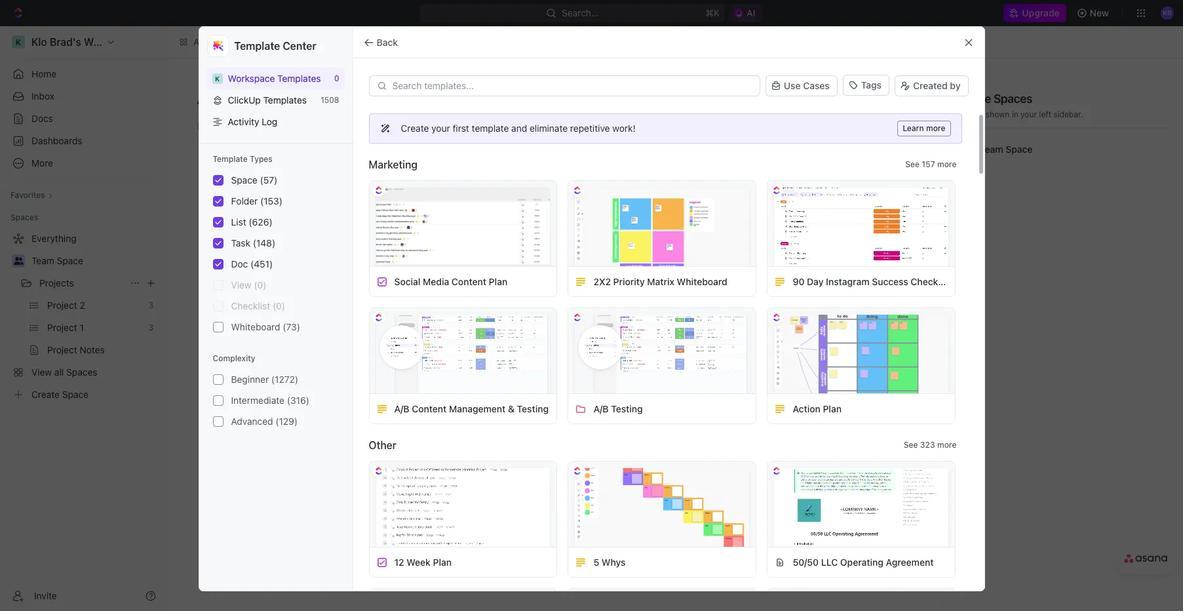 Task type: describe. For each thing, give the bounding box(es) containing it.
&
[[508, 403, 515, 414]]

0 horizontal spatial whiteboard
[[231, 321, 280, 333]]

tags button
[[843, 75, 890, 97]]

checklist (0)
[[231, 300, 285, 312]]

your inside the visible spaces spaces shown in your left sidebar.
[[1021, 110, 1037, 119]]

use cases button
[[766, 74, 838, 98]]

0 horizontal spatial content
[[412, 403, 447, 414]]

template for template center
[[234, 40, 280, 52]]

template for template types
[[213, 154, 248, 164]]

created by
[[913, 80, 961, 91]]

see for marketing
[[906, 159, 920, 169]]

2x2
[[594, 276, 611, 287]]

cases
[[803, 80, 830, 91]]

learn
[[903, 123, 924, 133]]

favorites
[[10, 190, 45, 200]]

user group image
[[13, 257, 23, 265]]

0 vertical spatial more
[[927, 123, 946, 133]]

⌘k
[[706, 7, 720, 18]]

success
[[872, 276, 909, 287]]

use cases
[[784, 80, 830, 91]]

whys
[[602, 556, 626, 568]]

management
[[449, 403, 506, 414]]

0 vertical spatial all
[[193, 36, 204, 47]]

new for new space
[[862, 92, 881, 104]]

see 323 more button
[[899, 437, 962, 453]]

search... inside button
[[873, 121, 910, 132]]

12 week plan
[[394, 556, 452, 568]]

visible
[[957, 92, 992, 106]]

1508
[[321, 95, 339, 105]]

beginner
[[231, 374, 269, 385]]

matrix
[[647, 276, 675, 287]]

view
[[231, 279, 252, 291]]

5 whys
[[594, 556, 626, 568]]

tags
[[862, 79, 882, 90]]

(148)
[[253, 237, 276, 249]]

use
[[784, 80, 801, 91]]

workspace
[[228, 73, 275, 84]]

task
[[231, 237, 251, 249]]

0 vertical spatial team space
[[980, 144, 1033, 155]]

created by button
[[895, 75, 969, 96]]

media
[[423, 276, 449, 287]]

clickup
[[228, 94, 261, 106]]

dashboards link
[[5, 131, 161, 151]]

whiteboard (73)
[[231, 321, 300, 333]]

learn more link
[[898, 121, 951, 136]]

created by button
[[895, 75, 969, 96]]

log
[[262, 116, 278, 127]]

left
[[1040, 110, 1052, 119]]

see 323 more
[[904, 440, 957, 450]]

dashboards
[[31, 135, 82, 146]]

2 vertical spatial all
[[526, 269, 535, 279]]

types
[[250, 154, 273, 164]]

day
[[807, 276, 824, 287]]

created
[[913, 80, 948, 91]]

new button
[[1072, 3, 1117, 24]]

Advanced (129) checkbox
[[213, 416, 223, 427]]

folder (153)
[[231, 195, 283, 207]]

a/b content management & testing
[[394, 403, 549, 414]]

workspace templates
[[228, 73, 321, 84]]

(316)
[[287, 395, 309, 406]]

(129)
[[276, 416, 298, 427]]

klo brad's workspace, , element
[[212, 73, 223, 84]]

and
[[512, 123, 527, 134]]

first
[[453, 123, 469, 134]]

a/b for a/b content management & testing
[[394, 403, 410, 414]]

0 vertical spatial checklist
[[911, 276, 952, 287]]

0 vertical spatial plan
[[489, 276, 508, 287]]

space up the folder
[[231, 174, 258, 186]]

back button
[[358, 32, 406, 53]]

back
[[377, 36, 398, 48]]

work!
[[613, 123, 636, 134]]

create your first template and eliminate repetitive work!
[[401, 123, 636, 134]]

5
[[594, 556, 600, 568]]

inbox
[[31, 90, 54, 102]]

projects
[[39, 277, 74, 289]]

templates for workspace templates
[[278, 73, 321, 84]]

intermediate
[[231, 395, 285, 406]]

folder
[[231, 195, 258, 207]]

spaces down visible
[[957, 110, 984, 119]]

1 vertical spatial all spaces
[[197, 87, 287, 108]]

complexity
[[213, 353, 256, 363]]

advanced
[[231, 416, 273, 427]]

other
[[369, 439, 397, 451]]

beginner (1272)
[[231, 374, 298, 385]]

1 horizontal spatial content
[[452, 276, 487, 287]]

1 vertical spatial your
[[432, 123, 450, 134]]

home link
[[5, 64, 161, 85]]

0 vertical spatial team
[[980, 144, 1004, 155]]

(73)
[[283, 321, 300, 333]]

visible spaces spaces shown in your left sidebar.
[[957, 92, 1083, 119]]

157
[[922, 159, 936, 169]]

social
[[394, 276, 421, 287]]

spaces up in
[[994, 92, 1033, 106]]

team space, , element
[[957, 142, 973, 157]]

90 day instagram success checklist
[[793, 276, 952, 287]]

2x2 priority matrix whiteboard
[[594, 276, 728, 287]]

(57)
[[260, 174, 278, 186]]

Search templates... text field
[[392, 81, 753, 91]]



Task type: vqa. For each thing, say whether or not it's contained in the screenshot.
advanced (129)
yes



Task type: locate. For each thing, give the bounding box(es) containing it.
1 vertical spatial template
[[213, 154, 248, 164]]

2 testing from the left
[[611, 403, 643, 414]]

spaces down workspace
[[223, 87, 287, 108]]

sidebar.
[[1054, 110, 1083, 119]]

more right the 157
[[938, 159, 957, 169]]

center
[[283, 40, 317, 52]]

task (148)
[[231, 237, 276, 249]]

1 vertical spatial plan
[[823, 403, 842, 414]]

(153)
[[260, 195, 283, 207]]

0 vertical spatial your
[[1021, 110, 1037, 119]]

shown
[[986, 110, 1010, 119]]

checklist
[[911, 276, 952, 287], [231, 300, 270, 312]]

1 vertical spatial team
[[31, 255, 54, 266]]

2 horizontal spatial plan
[[823, 403, 842, 414]]

all spaces up k
[[193, 36, 238, 47]]

templates for clickup templates
[[263, 94, 307, 106]]

space (57)
[[231, 174, 278, 186]]

space down in
[[1006, 144, 1033, 155]]

action plan
[[793, 403, 842, 414]]

whiteboard down checklist (0)
[[231, 321, 280, 333]]

0 horizontal spatial team space
[[31, 255, 83, 266]]

priority
[[614, 276, 645, 287]]

0 horizontal spatial testing
[[517, 403, 549, 414]]

1 vertical spatial (0)
[[273, 300, 285, 312]]

your left first
[[432, 123, 450, 134]]

1 horizontal spatial testing
[[611, 403, 643, 414]]

plan
[[489, 276, 508, 287], [823, 403, 842, 414], [433, 556, 452, 568]]

eliminate
[[530, 123, 568, 134]]

1 vertical spatial all
[[197, 87, 219, 108]]

1 vertical spatial team space
[[31, 255, 83, 266]]

repetitive
[[570, 123, 610, 134]]

joined
[[567, 269, 589, 279]]

0 vertical spatial template
[[234, 40, 280, 52]]

space up search... button
[[884, 92, 910, 104]]

plan left 'all spaces joined'
[[489, 276, 508, 287]]

intermediate (316)
[[231, 395, 309, 406]]

instagram
[[826, 276, 870, 287]]

new for new
[[1090, 7, 1110, 18]]

0 horizontal spatial plan
[[433, 556, 452, 568]]

inbox link
[[5, 86, 161, 107]]

new space button
[[843, 88, 918, 109]]

1 horizontal spatial plan
[[489, 276, 508, 287]]

content left management
[[412, 403, 447, 414]]

a/b for a/b testing
[[594, 403, 609, 414]]

None checkbox
[[213, 175, 223, 186], [213, 238, 223, 249], [213, 259, 223, 270], [213, 175, 223, 186], [213, 238, 223, 249], [213, 259, 223, 270]]

spaces up klo brad's workspace, , element in the top left of the page
[[206, 36, 238, 47]]

Beginner (1272) checkbox
[[213, 374, 223, 385]]

0 vertical spatial see
[[906, 159, 920, 169]]

view (0)
[[231, 279, 267, 291]]

more for other
[[938, 440, 957, 450]]

activity
[[228, 116, 259, 127]]

learn more
[[903, 123, 946, 133]]

social media content plan
[[394, 276, 508, 287]]

checklist down view (0)
[[231, 300, 270, 312]]

0 horizontal spatial a/b
[[394, 403, 410, 414]]

12
[[394, 556, 404, 568]]

templates up activity log "button"
[[263, 94, 307, 106]]

1 vertical spatial more
[[938, 159, 957, 169]]

create
[[401, 123, 429, 134]]

0 horizontal spatial checklist
[[231, 300, 270, 312]]

template
[[234, 40, 280, 52], [213, 154, 248, 164]]

1 a/b from the left
[[394, 403, 410, 414]]

list (626)
[[231, 216, 273, 228]]

in
[[1012, 110, 1019, 119]]

1 horizontal spatial team space
[[980, 144, 1033, 155]]

1 horizontal spatial search...
[[873, 121, 910, 132]]

1 horizontal spatial new
[[1090, 7, 1110, 18]]

0 vertical spatial (0)
[[254, 279, 267, 291]]

1 vertical spatial see
[[904, 440, 918, 450]]

upgrade link
[[1004, 4, 1067, 22]]

all spaces down workspace
[[197, 87, 287, 108]]

all
[[193, 36, 204, 47], [197, 87, 219, 108], [526, 269, 535, 279]]

see
[[906, 159, 920, 169], [904, 440, 918, 450]]

tree containing team space
[[5, 228, 161, 405]]

(0) up the '(73)'
[[273, 300, 285, 312]]

k
[[215, 74, 220, 82]]

see 157 more
[[906, 159, 957, 169]]

0 horizontal spatial team
[[31, 255, 54, 266]]

favorites button
[[5, 188, 58, 203]]

space inside sidebar navigation
[[57, 255, 83, 266]]

(1272)
[[271, 374, 298, 385]]

activity log button
[[207, 111, 345, 132]]

team space
[[980, 144, 1033, 155], [31, 255, 83, 266]]

None checkbox
[[213, 196, 223, 207], [213, 217, 223, 228], [213, 280, 223, 291], [213, 301, 223, 312], [213, 322, 223, 333], [213, 196, 223, 207], [213, 217, 223, 228], [213, 280, 223, 291], [213, 301, 223, 312], [213, 322, 223, 333]]

team right 'team space, ,' "element"
[[980, 144, 1004, 155]]

1 vertical spatial templates
[[263, 94, 307, 106]]

more right learn
[[927, 123, 946, 133]]

1 horizontal spatial a/b
[[594, 403, 609, 414]]

spaces inside sidebar navigation
[[10, 212, 38, 222]]

0 horizontal spatial your
[[432, 123, 450, 134]]

1 vertical spatial search...
[[873, 121, 910, 132]]

1 horizontal spatial your
[[1021, 110, 1037, 119]]

1 vertical spatial new
[[862, 92, 881, 104]]

323
[[921, 440, 936, 450]]

home
[[31, 68, 57, 79]]

content right the media on the top of page
[[452, 276, 487, 287]]

0 vertical spatial content
[[452, 276, 487, 287]]

space up projects link
[[57, 255, 83, 266]]

tree inside sidebar navigation
[[5, 228, 161, 405]]

llc
[[822, 556, 838, 568]]

by
[[951, 80, 961, 91]]

spaces down favorites
[[10, 212, 38, 222]]

new down the tags
[[862, 92, 881, 104]]

sidebar navigation
[[0, 26, 167, 611]]

whiteboard right matrix
[[677, 276, 728, 287]]

a/b
[[394, 403, 410, 414], [594, 403, 609, 414]]

invite
[[34, 590, 57, 601]]

0 vertical spatial templates
[[278, 73, 321, 84]]

1 horizontal spatial team
[[980, 144, 1004, 155]]

50/50
[[793, 556, 819, 568]]

1 vertical spatial checklist
[[231, 300, 270, 312]]

new space
[[862, 92, 910, 104]]

0 vertical spatial whiteboard
[[677, 276, 728, 287]]

see 157 more button
[[901, 157, 962, 172]]

0 vertical spatial search...
[[562, 7, 599, 18]]

1 vertical spatial whiteboard
[[231, 321, 280, 333]]

see left the 157
[[906, 159, 920, 169]]

2 vertical spatial more
[[938, 440, 957, 450]]

team space inside tree
[[31, 255, 83, 266]]

content
[[452, 276, 487, 287], [412, 403, 447, 414]]

0
[[334, 73, 339, 83]]

(0)
[[254, 279, 267, 291], [273, 300, 285, 312]]

testing
[[517, 403, 549, 414], [611, 403, 643, 414]]

0 vertical spatial new
[[1090, 7, 1110, 18]]

(0) for view (0)
[[254, 279, 267, 291]]

clickup templates
[[228, 94, 307, 106]]

(0) right view
[[254, 279, 267, 291]]

team space down shown
[[980, 144, 1033, 155]]

checklist right success on the right of page
[[911, 276, 952, 287]]

2 vertical spatial plan
[[433, 556, 452, 568]]

template
[[472, 123, 509, 134]]

see left 323
[[904, 440, 918, 450]]

new
[[1090, 7, 1110, 18], [862, 92, 881, 104]]

template up workspace
[[234, 40, 280, 52]]

your right in
[[1021, 110, 1037, 119]]

operating
[[841, 556, 884, 568]]

see inside "see 157 more" button
[[906, 159, 920, 169]]

tree
[[5, 228, 161, 405]]

upgrade
[[1023, 7, 1060, 18]]

team right user group "image"
[[31, 255, 54, 266]]

agreement
[[886, 556, 934, 568]]

search... button
[[855, 116, 918, 137]]

week
[[407, 556, 431, 568]]

see inside the "see 323 more" button
[[904, 440, 918, 450]]

spaces left joined
[[537, 269, 564, 279]]

1 horizontal spatial whiteboard
[[677, 276, 728, 287]]

0 horizontal spatial new
[[862, 92, 881, 104]]

more for marketing
[[938, 159, 957, 169]]

space inside button
[[884, 92, 910, 104]]

(0) for checklist (0)
[[273, 300, 285, 312]]

templates down 'center'
[[278, 73, 321, 84]]

1 vertical spatial content
[[412, 403, 447, 414]]

team inside tree
[[31, 255, 54, 266]]

0 vertical spatial all spaces
[[193, 36, 238, 47]]

template center
[[234, 40, 317, 52]]

plan right week
[[433, 556, 452, 568]]

projects link
[[39, 273, 125, 294]]

Intermediate (316) checkbox
[[213, 395, 223, 406]]

0 horizontal spatial (0)
[[254, 279, 267, 291]]

team space up projects
[[31, 255, 83, 266]]

1 horizontal spatial checklist
[[911, 276, 952, 287]]

0 horizontal spatial search...
[[562, 7, 599, 18]]

2 a/b from the left
[[594, 403, 609, 414]]

more right 323
[[938, 440, 957, 450]]

advanced (129)
[[231, 416, 298, 427]]

new right upgrade
[[1090, 7, 1110, 18]]

plan right action
[[823, 403, 842, 414]]

a/b testing
[[594, 403, 643, 414]]

1 testing from the left
[[517, 403, 549, 414]]

templates
[[278, 73, 321, 84], [263, 94, 307, 106]]

docs link
[[5, 108, 161, 129]]

template left types at the top
[[213, 154, 248, 164]]

1 horizontal spatial (0)
[[273, 300, 285, 312]]

see for other
[[904, 440, 918, 450]]

all spaces joined
[[526, 269, 589, 279]]

doc (451)
[[231, 258, 273, 270]]



